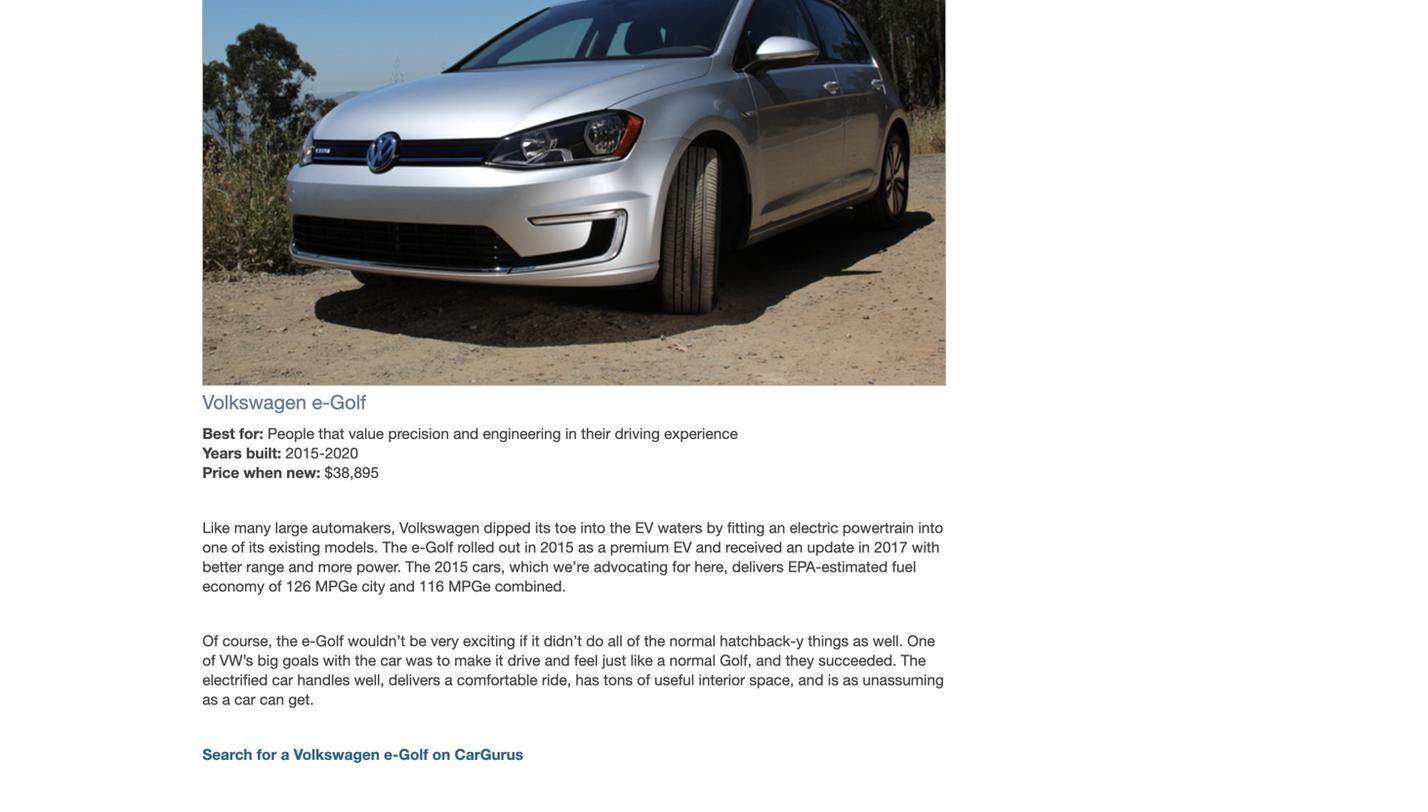 Task type: locate. For each thing, give the bounding box(es) containing it.
for
[[672, 558, 690, 576], [257, 746, 277, 764]]

e- up 116
[[412, 539, 425, 556]]

0 vertical spatial for
[[672, 558, 690, 576]]

volkswagen down the get.
[[294, 746, 380, 764]]

for inside like many large automakers, volkswagen dipped its toe into the ev waters by fitting an electric powertrain into one of its existing models. the e-golf rolled out in 2015 as a premium ev and received an update in 2017 with better range and more power. the 2015 cars, which we're advocating for here, delivers epa-estimated fuel economy of 126 mpge city and 116 mpge combined.
[[672, 558, 690, 576]]

1 vertical spatial it
[[495, 652, 503, 670]]

can
[[260, 692, 284, 709]]

volkswagen up for:
[[202, 391, 307, 414]]

car up the can
[[272, 672, 293, 690]]

into right powertrain
[[918, 519, 943, 537]]

in
[[565, 425, 577, 443], [525, 539, 536, 556], [858, 539, 870, 556]]

2015
[[541, 539, 574, 556], [435, 558, 468, 576]]

it
[[532, 633, 540, 650], [495, 652, 503, 670]]

it right "if"
[[532, 633, 540, 650]]

things
[[808, 633, 849, 650]]

1 into from the left
[[581, 519, 606, 537]]

search for a volkswagen e-golf on cargurus link
[[202, 746, 523, 764]]

into
[[581, 519, 606, 537], [918, 519, 943, 537]]

as inside like many large automakers, volkswagen dipped its toe into the ev waters by fitting an electric powertrain into one of its existing models. the e-golf rolled out in 2015 as a premium ev and received an update in 2017 with better range and more power. the 2015 cars, which we're advocating for here, delivers epa-estimated fuel economy of 126 mpge city and 116 mpge combined.
[[578, 539, 594, 556]]

the down "one"
[[901, 652, 926, 670]]

0 vertical spatial ev
[[635, 519, 654, 537]]

116
[[419, 578, 444, 596]]

delivers inside of course, the e-golf wouldn't be very exciting if it didn't do all of the normal hatchback-y things as well. one of vw's big goals with the car was to make it drive and feel just like a normal golf, and they succeeded. the electrified car handles well, delivers a comfortable ride, has tons of useful interior space, and is as unassuming as a car can get.
[[389, 672, 440, 690]]

0 vertical spatial normal
[[670, 633, 716, 650]]

with up handles
[[323, 652, 351, 670]]

best
[[202, 425, 235, 443]]

a down to at the left bottom of page
[[445, 672, 453, 690]]

in left their
[[565, 425, 577, 443]]

1 vertical spatial its
[[249, 539, 264, 556]]

exciting
[[463, 633, 515, 650]]

1 horizontal spatial ev
[[673, 539, 692, 556]]

a down 'electrified'
[[222, 692, 230, 709]]

delivers down was
[[389, 672, 440, 690]]

the up goals
[[276, 633, 298, 650]]

car down wouldn't
[[380, 652, 401, 670]]

drive
[[508, 652, 540, 670]]

its down many
[[249, 539, 264, 556]]

fuel
[[892, 558, 916, 576]]

2015 up 116
[[435, 558, 468, 576]]

mpge down cars,
[[448, 578, 491, 596]]

and up 126
[[288, 558, 314, 576]]

e- up goals
[[302, 633, 316, 650]]

epa-
[[788, 558, 822, 576]]

to
[[437, 652, 450, 670]]

and right precision
[[453, 425, 479, 443]]

its
[[535, 519, 551, 537], [249, 539, 264, 556]]

car
[[380, 652, 401, 670], [272, 672, 293, 690], [234, 692, 256, 709]]

1 horizontal spatial for
[[672, 558, 690, 576]]

a down the can
[[281, 746, 290, 764]]

1 horizontal spatial in
[[565, 425, 577, 443]]

in up which
[[525, 539, 536, 556]]

search for a volkswagen e-golf on cargurus
[[202, 746, 523, 764]]

2 horizontal spatial car
[[380, 652, 401, 670]]

e-
[[312, 391, 330, 414], [412, 539, 425, 556], [302, 633, 316, 650], [384, 746, 399, 764]]

just
[[602, 652, 626, 670]]

of down "of" on the left bottom of page
[[202, 652, 215, 670]]

for right search
[[257, 746, 277, 764]]

0 horizontal spatial with
[[323, 652, 351, 670]]

0 horizontal spatial an
[[769, 519, 786, 537]]

powertrain
[[843, 519, 914, 537]]

1 vertical spatial an
[[787, 539, 803, 556]]

0 vertical spatial it
[[532, 633, 540, 650]]

ev down waters
[[673, 539, 692, 556]]

an up epa-
[[787, 539, 803, 556]]

mpge
[[315, 578, 358, 596], [448, 578, 491, 596]]

a
[[598, 539, 606, 556], [657, 652, 665, 670], [445, 672, 453, 690], [222, 692, 230, 709], [281, 746, 290, 764]]

1 vertical spatial volkswagen
[[399, 519, 480, 537]]

1 horizontal spatial it
[[532, 633, 540, 650]]

with
[[912, 539, 940, 556], [323, 652, 351, 670]]

1 mpge from the left
[[315, 578, 358, 596]]

estimated
[[822, 558, 888, 576]]

an
[[769, 519, 786, 537], [787, 539, 803, 556]]

2 vertical spatial the
[[901, 652, 926, 670]]

1 horizontal spatial its
[[535, 519, 551, 537]]

their
[[581, 425, 611, 443]]

hatchback-
[[720, 633, 796, 650]]

of right all
[[627, 633, 640, 650]]

e- inside of course, the e-golf wouldn't be very exciting if it didn't do all of the normal hatchback-y things as well. one of vw's big goals with the car was to make it drive and feel just like a normal golf, and they succeeded. the electrified car handles well, delivers a comfortable ride, has tons of useful interior space, and is as unassuming as a car can get.
[[302, 633, 316, 650]]

and left is
[[798, 672, 824, 690]]

126
[[286, 578, 311, 596]]

space,
[[749, 672, 794, 690]]

was
[[406, 652, 433, 670]]

golf up goals
[[316, 633, 344, 650]]

ev
[[635, 519, 654, 537], [673, 539, 692, 556]]

into right toe
[[581, 519, 606, 537]]

which
[[509, 558, 549, 576]]

0 horizontal spatial in
[[525, 539, 536, 556]]

unassuming
[[863, 672, 944, 690]]

2 vertical spatial volkswagen
[[294, 746, 380, 764]]

we're
[[553, 558, 590, 576]]

and up space,
[[756, 652, 781, 670]]

0 vertical spatial its
[[535, 519, 551, 537]]

a right like at the left bottom of the page
[[657, 652, 665, 670]]

2 into from the left
[[918, 519, 943, 537]]

0 horizontal spatial mpge
[[315, 578, 358, 596]]

1 horizontal spatial mpge
[[448, 578, 491, 596]]

the
[[382, 539, 407, 556], [405, 558, 431, 576], [901, 652, 926, 670]]

ev up premium
[[635, 519, 654, 537]]

didn't
[[544, 633, 582, 650]]

0 horizontal spatial its
[[249, 539, 264, 556]]

mpge down more
[[315, 578, 358, 596]]

existing
[[269, 539, 320, 556]]

here,
[[695, 558, 728, 576]]

new:
[[286, 464, 320, 482]]

golf
[[330, 391, 366, 414], [425, 539, 453, 556], [316, 633, 344, 650], [399, 746, 428, 764]]

very
[[431, 633, 459, 650]]

1 vertical spatial delivers
[[389, 672, 440, 690]]

0 vertical spatial with
[[912, 539, 940, 556]]

update
[[807, 539, 854, 556]]

if
[[520, 633, 527, 650]]

well.
[[873, 633, 903, 650]]

e- inside like many large automakers, volkswagen dipped its toe into the ev waters by fitting an electric powertrain into one of its existing models. the e-golf rolled out in 2015 as a premium ev and received an update in 2017 with better range and more power. the 2015 cars, which we're advocating for here, delivers epa-estimated fuel economy of 126 mpge city and 116 mpge combined.
[[412, 539, 425, 556]]

as up we're
[[578, 539, 594, 556]]

tons
[[604, 672, 633, 690]]

2 horizontal spatial in
[[858, 539, 870, 556]]

1 vertical spatial normal
[[669, 652, 716, 670]]

0 vertical spatial delivers
[[732, 558, 784, 576]]

big
[[257, 652, 278, 670]]

0 horizontal spatial for
[[257, 746, 277, 764]]

the
[[610, 519, 631, 537], [276, 633, 298, 650], [644, 633, 665, 650], [355, 652, 376, 670]]

combined.
[[495, 578, 566, 596]]

e- left 'on'
[[384, 746, 399, 764]]

1 vertical spatial with
[[323, 652, 351, 670]]

and inside best for: people that value precision and engineering in their driving experience years built: 2015-2020 price when new: $38,895
[[453, 425, 479, 443]]

1 vertical spatial ev
[[673, 539, 692, 556]]

and
[[453, 425, 479, 443], [696, 539, 721, 556], [288, 558, 314, 576], [390, 578, 415, 596], [545, 652, 570, 670], [756, 652, 781, 670], [798, 672, 824, 690]]

0 horizontal spatial 2015
[[435, 558, 468, 576]]

an up the received
[[769, 519, 786, 537]]

it up comfortable
[[495, 652, 503, 670]]

years
[[202, 444, 242, 463]]

0 horizontal spatial into
[[581, 519, 606, 537]]

1 horizontal spatial an
[[787, 539, 803, 556]]

car down 'electrified'
[[234, 692, 256, 709]]

normal
[[670, 633, 716, 650], [669, 652, 716, 670]]

1 horizontal spatial delivers
[[732, 558, 784, 576]]

1 vertical spatial 2015
[[435, 558, 468, 576]]

golf inside like many large automakers, volkswagen dipped its toe into the ev waters by fitting an electric powertrain into one of its existing models. the e-golf rolled out in 2015 as a premium ev and received an update in 2017 with better range and more power. the 2015 cars, which we're advocating for here, delivers epa-estimated fuel economy of 126 mpge city and 116 mpge combined.
[[425, 539, 453, 556]]

with up fuel in the right bottom of the page
[[912, 539, 940, 556]]

best for: people that value precision and engineering in their driving experience years built: 2015-2020 price when new: $38,895
[[202, 425, 738, 482]]

1 vertical spatial car
[[272, 672, 293, 690]]

the up well,
[[355, 652, 376, 670]]

1 horizontal spatial 2015
[[541, 539, 574, 556]]

1 horizontal spatial car
[[272, 672, 293, 690]]

the up 116
[[405, 558, 431, 576]]

precision
[[388, 425, 449, 443]]

1 vertical spatial for
[[257, 746, 277, 764]]

the up premium
[[610, 519, 631, 537]]

the up power.
[[382, 539, 407, 556]]

is
[[828, 672, 839, 690]]

handles
[[297, 672, 350, 690]]

vw's
[[220, 652, 253, 670]]

1 horizontal spatial with
[[912, 539, 940, 556]]

its left toe
[[535, 519, 551, 537]]

volkswagen up rolled
[[399, 519, 480, 537]]

golf left rolled
[[425, 539, 453, 556]]

0 horizontal spatial car
[[234, 692, 256, 709]]

large
[[275, 519, 308, 537]]

rolled
[[457, 539, 495, 556]]

interior
[[699, 672, 745, 690]]

for left here,
[[672, 558, 690, 576]]

as
[[578, 539, 594, 556], [853, 633, 869, 650], [843, 672, 859, 690], [202, 692, 218, 709]]

0 horizontal spatial ev
[[635, 519, 654, 537]]

in up estimated
[[858, 539, 870, 556]]

2015-
[[286, 445, 325, 463]]

a up advocating
[[598, 539, 606, 556]]

1 horizontal spatial into
[[918, 519, 943, 537]]

delivers down the received
[[732, 558, 784, 576]]

electric
[[790, 519, 838, 537]]

2015 down toe
[[541, 539, 574, 556]]

volkswagen
[[202, 391, 307, 414], [399, 519, 480, 537], [294, 746, 380, 764]]

city
[[362, 578, 385, 596]]

0 horizontal spatial it
[[495, 652, 503, 670]]

get.
[[288, 692, 314, 709]]

0 horizontal spatial delivers
[[389, 672, 440, 690]]

value
[[349, 425, 384, 443]]

2016 volkswagen e-golf preview summaryimage image
[[202, 0, 946, 386]]

e- up 'that'
[[312, 391, 330, 414]]



Task type: describe. For each thing, give the bounding box(es) containing it.
cargurus
[[455, 746, 523, 764]]

a inside like many large automakers, volkswagen dipped its toe into the ev waters by fitting an electric powertrain into one of its existing models. the e-golf rolled out in 2015 as a premium ev and received an update in 2017 with better range and more power. the 2015 cars, which we're advocating for here, delivers epa-estimated fuel economy of 126 mpge city and 116 mpge combined.
[[598, 539, 606, 556]]

volkswagen e-golf
[[202, 391, 366, 414]]

delivers inside like many large automakers, volkswagen dipped its toe into the ev waters by fitting an electric powertrain into one of its existing models. the e-golf rolled out in 2015 as a premium ev and received an update in 2017 with better range and more power. the 2015 cars, which we're advocating for here, delivers epa-estimated fuel economy of 126 mpge city and 116 mpge combined.
[[732, 558, 784, 576]]

built:
[[246, 444, 281, 463]]

1 vertical spatial the
[[405, 558, 431, 576]]

ride,
[[542, 672, 571, 690]]

range
[[246, 558, 284, 576]]

0 vertical spatial the
[[382, 539, 407, 556]]

that
[[319, 425, 344, 443]]

like
[[202, 519, 230, 537]]

cars,
[[472, 558, 505, 576]]

with inside like many large automakers, volkswagen dipped its toe into the ev waters by fitting an electric powertrain into one of its existing models. the e-golf rolled out in 2015 as a premium ev and received an update in 2017 with better range and more power. the 2015 cars, which we're advocating for here, delivers epa-estimated fuel economy of 126 mpge city and 116 mpge combined.
[[912, 539, 940, 556]]

make
[[454, 652, 491, 670]]

of down like at the left bottom of the page
[[637, 672, 650, 690]]

models.
[[325, 539, 378, 556]]

many
[[234, 519, 271, 537]]

y
[[796, 633, 804, 650]]

better
[[202, 558, 242, 576]]

search
[[202, 746, 253, 764]]

goals
[[283, 652, 319, 670]]

one
[[907, 633, 935, 650]]

golf left 'on'
[[399, 746, 428, 764]]

as up succeeded.
[[853, 633, 869, 650]]

$38,895
[[325, 464, 379, 482]]

the up like at the left bottom of the page
[[644, 633, 665, 650]]

like
[[630, 652, 653, 670]]

fitting
[[727, 519, 765, 537]]

dipped
[[484, 519, 531, 537]]

2 mpge from the left
[[448, 578, 491, 596]]

waters
[[658, 519, 703, 537]]

as right is
[[843, 672, 859, 690]]

be
[[410, 633, 427, 650]]

comfortable
[[457, 672, 538, 690]]

2017
[[874, 539, 908, 556]]

on
[[432, 746, 450, 764]]

of right one on the left bottom
[[232, 539, 245, 556]]

golf inside of course, the e-golf wouldn't be very exciting if it didn't do all of the normal hatchback-y things as well. one of vw's big goals with the car was to make it drive and feel just like a normal golf, and they succeeded. the electrified car handles well, delivers a comfortable ride, has tons of useful interior space, and is as unassuming as a car can get.
[[316, 633, 344, 650]]

in inside best for: people that value precision and engineering in their driving experience years built: 2015-2020 price when new: $38,895
[[565, 425, 577, 443]]

electrified
[[202, 672, 268, 690]]

well,
[[354, 672, 384, 690]]

0 vertical spatial car
[[380, 652, 401, 670]]

and right city
[[390, 578, 415, 596]]

driving
[[615, 425, 660, 443]]

do
[[586, 633, 604, 650]]

golf up 'that'
[[330, 391, 366, 414]]

0 vertical spatial 2015
[[541, 539, 574, 556]]

2 vertical spatial car
[[234, 692, 256, 709]]

2 normal from the top
[[669, 652, 716, 670]]

has
[[576, 672, 600, 690]]

economy
[[202, 578, 264, 596]]

of
[[202, 633, 218, 650]]

power.
[[356, 558, 401, 576]]

and up here,
[[696, 539, 721, 556]]

with inside of course, the e-golf wouldn't be very exciting if it didn't do all of the normal hatchback-y things as well. one of vw's big goals with the car was to make it drive and feel just like a normal golf, and they succeeded. the electrified car handles well, delivers a comfortable ride, has tons of useful interior space, and is as unassuming as a car can get.
[[323, 652, 351, 670]]

succeeded.
[[819, 652, 897, 670]]

toe
[[555, 519, 576, 537]]

2020
[[325, 445, 358, 463]]

advocating
[[594, 558, 668, 576]]

wouldn't
[[348, 633, 405, 650]]

for:
[[239, 425, 263, 443]]

people
[[268, 425, 314, 443]]

premium
[[610, 539, 669, 556]]

received
[[726, 539, 782, 556]]

price
[[202, 464, 239, 482]]

of down range
[[269, 578, 282, 596]]

out
[[499, 539, 520, 556]]

when
[[244, 464, 282, 482]]

one
[[202, 539, 227, 556]]

the inside of course, the e-golf wouldn't be very exciting if it didn't do all of the normal hatchback-y things as well. one of vw's big goals with the car was to make it drive and feel just like a normal golf, and they succeeded. the electrified car handles well, delivers a comfortable ride, has tons of useful interior space, and is as unassuming as a car can get.
[[901, 652, 926, 670]]

0 vertical spatial an
[[769, 519, 786, 537]]

automakers,
[[312, 519, 395, 537]]

more
[[318, 558, 352, 576]]

as down 'electrified'
[[202, 692, 218, 709]]

0 vertical spatial volkswagen
[[202, 391, 307, 414]]

all
[[608, 633, 623, 650]]

experience
[[664, 425, 738, 443]]

they
[[786, 652, 814, 670]]

like many large automakers, volkswagen dipped its toe into the ev waters by fitting an electric powertrain into one of its existing models. the e-golf rolled out in 2015 as a premium ev and received an update in 2017 with better range and more power. the 2015 cars, which we're advocating for here, delivers epa-estimated fuel economy of 126 mpge city and 116 mpge combined.
[[202, 519, 943, 596]]

1 normal from the top
[[670, 633, 716, 650]]

by
[[707, 519, 723, 537]]

volkswagen inside like many large automakers, volkswagen dipped its toe into the ev waters by fitting an electric powertrain into one of its existing models. the e-golf rolled out in 2015 as a premium ev and received an update in 2017 with better range and more power. the 2015 cars, which we're advocating for here, delivers epa-estimated fuel economy of 126 mpge city and 116 mpge combined.
[[399, 519, 480, 537]]

and up ride,
[[545, 652, 570, 670]]

feel
[[574, 652, 598, 670]]

course,
[[222, 633, 272, 650]]

useful
[[654, 672, 695, 690]]

of course, the e-golf wouldn't be very exciting if it didn't do all of the normal hatchback-y things as well. one of vw's big goals with the car was to make it drive and feel just like a normal golf, and they succeeded. the electrified car handles well, delivers a comfortable ride, has tons of useful interior space, and is as unassuming as a car can get.
[[202, 633, 944, 709]]

the inside like many large automakers, volkswagen dipped its toe into the ev waters by fitting an electric powertrain into one of its existing models. the e-golf rolled out in 2015 as a premium ev and received an update in 2017 with better range and more power. the 2015 cars, which we're advocating for here, delivers epa-estimated fuel economy of 126 mpge city and 116 mpge combined.
[[610, 519, 631, 537]]



Task type: vqa. For each thing, say whether or not it's contained in the screenshot.
different
no



